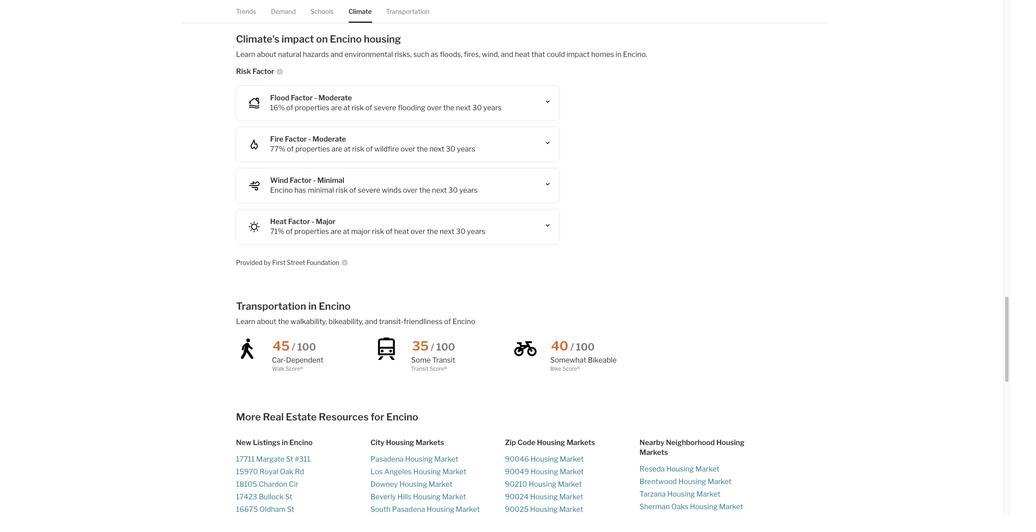 Task type: vqa. For each thing, say whether or not it's contained in the screenshot.


Task type: locate. For each thing, give the bounding box(es) containing it.
pasadena up los
[[371, 455, 404, 464]]

are inside heat factor - major 71% of properties are at major        risk of heat over the next 30 years
[[331, 227, 342, 236]]

2 vertical spatial are
[[331, 227, 342, 236]]

/ right 45
[[292, 341, 295, 353]]

market down brentwood housing market link
[[697, 490, 721, 499]]

1 vertical spatial in
[[309, 301, 317, 312]]

2 vertical spatial properties
[[295, 227, 329, 236]]

1 horizontal spatial heat
[[515, 50, 530, 59]]

2 vertical spatial in
[[282, 439, 288, 447]]

years inside flood factor - moderate 16% of properties are at risk of severe flooding over the next 30 years
[[484, 103, 502, 112]]

factor up has
[[290, 176, 312, 185]]

years inside wind factor - minimal encino has minimal risk of severe winds over the next 30 years
[[460, 186, 478, 195]]

pasadena
[[371, 455, 404, 464], [392, 506, 426, 514]]

90046 housing market 90049 housing market 90210 housing market 90024 housing market 90025 housing market
[[505, 455, 584, 514]]

transportation for transportation
[[386, 8, 430, 15]]

score down the somewhat at the bottom right of page
[[563, 366, 578, 372]]

could
[[547, 50, 566, 59]]

walk
[[272, 366, 285, 372]]

housing down the pasadena housing market link
[[414, 468, 441, 477]]

moderate inside flood factor - moderate 16% of properties are at risk of severe flooding over the next 30 years
[[319, 94, 352, 102]]

0 vertical spatial moderate
[[319, 94, 352, 102]]

at up 'minimal'
[[344, 145, 351, 153]]

®
[[301, 366, 304, 372], [445, 366, 448, 372], [578, 366, 580, 372]]

1 horizontal spatial impact
[[567, 50, 590, 59]]

about down climate's
[[257, 50, 277, 59]]

2 / from the left
[[431, 341, 435, 353]]

0 vertical spatial in
[[616, 50, 622, 59]]

transportation up walkability,
[[236, 301, 306, 312]]

wildfire
[[375, 145, 399, 153]]

/ inside "35 / 100"
[[431, 341, 435, 353]]

learn
[[236, 50, 256, 59], [236, 318, 256, 326]]

bike
[[551, 366, 562, 372]]

of inside wind factor - minimal encino has minimal risk of severe winds over the next 30 years
[[350, 186, 357, 195]]

housing right code
[[537, 439, 566, 447]]

heat factor - major 71% of properties are at major        risk of heat over the next 30 years
[[270, 217, 486, 236]]

markets inside nearby neighborhood housing markets
[[640, 449, 669, 457]]

2 learn from the top
[[236, 318, 256, 326]]

housing down city housing markets
[[405, 455, 433, 464]]

at
[[344, 103, 350, 112], [344, 145, 351, 153], [343, 227, 350, 236]]

® down dependent
[[301, 366, 304, 372]]

2 horizontal spatial 100
[[576, 341, 595, 353]]

1 horizontal spatial markets
[[567, 439, 596, 447]]

40 / 100
[[552, 339, 595, 354]]

2 vertical spatial at
[[343, 227, 350, 236]]

1 vertical spatial moderate
[[313, 135, 346, 143]]

factor right heat
[[288, 217, 310, 226]]

are for severe
[[331, 103, 342, 112]]

about for the
[[257, 318, 277, 326]]

encino.
[[624, 50, 648, 59]]

minimal
[[318, 176, 345, 185]]

1 ® from the left
[[301, 366, 304, 372]]

properties down major
[[295, 227, 329, 236]]

0 horizontal spatial transportation
[[236, 301, 306, 312]]

2 horizontal spatial ®
[[578, 366, 580, 372]]

zip
[[505, 439, 516, 447]]

risk inside wind factor - minimal encino has minimal risk of severe winds over the next 30 years
[[336, 186, 348, 195]]

® for 45
[[301, 366, 304, 372]]

by
[[264, 259, 271, 266]]

properties
[[295, 103, 330, 112], [296, 145, 330, 153], [295, 227, 329, 236]]

1 vertical spatial st
[[285, 493, 293, 502]]

markets up "90046 housing market" link
[[567, 439, 596, 447]]

- inside flood factor - moderate 16% of properties are at risk of severe flooding over the next 30 years
[[314, 94, 317, 102]]

market down "reseda housing market" link
[[708, 478, 732, 486]]

new listings in encino
[[236, 439, 313, 447]]

17711 margate st #311 15970 royal oak rd 18105 chardon cir 17423 bullock st 16675 oldham st
[[236, 455, 311, 514]]

the inside fire factor - moderate 77% of properties are at risk of wildfire over the next 30 years
[[417, 145, 428, 153]]

risk factor
[[236, 67, 275, 76]]

properties inside fire factor - moderate 77% of properties are at risk of wildfire over the next 30 years
[[296, 145, 330, 153]]

- right the fire
[[309, 135, 311, 143]]

1 vertical spatial about
[[257, 318, 277, 326]]

at for wildfire
[[344, 145, 351, 153]]

factor for wind
[[290, 176, 312, 185]]

of
[[287, 103, 293, 112], [366, 103, 373, 112], [287, 145, 294, 153], [366, 145, 373, 153], [350, 186, 357, 195], [286, 227, 293, 236], [386, 227, 393, 236], [444, 318, 451, 326]]

in right listings
[[282, 439, 288, 447]]

encino
[[330, 33, 362, 45], [270, 186, 293, 195], [319, 301, 351, 312], [453, 318, 476, 326], [387, 411, 419, 423], [290, 439, 313, 447]]

on
[[316, 33, 328, 45]]

1 / from the left
[[292, 341, 295, 353]]

#311
[[295, 455, 311, 464]]

factor right flood
[[291, 94, 313, 102]]

factor right the fire
[[285, 135, 307, 143]]

beverly
[[371, 493, 396, 502]]

score down dependent
[[286, 366, 301, 372]]

® down "35 / 100"
[[445, 366, 448, 372]]

housing right city
[[386, 439, 414, 447]]

2 score from the left
[[430, 366, 445, 372]]

0 horizontal spatial 100
[[298, 341, 316, 353]]

- right flood
[[314, 94, 317, 102]]

factor
[[253, 67, 275, 76], [291, 94, 313, 102], [285, 135, 307, 143], [290, 176, 312, 185], [288, 217, 310, 226]]

are inside fire factor - moderate 77% of properties are at risk of wildfire over the next 30 years
[[332, 145, 343, 153]]

learn for learn about natural hazards and environmental risks, such as floods, fires, wind, and heat that      could impact homes in encino.
[[236, 50, 256, 59]]

market up 90025 housing market link
[[560, 493, 584, 502]]

housing inside nearby neighborhood housing markets
[[717, 439, 745, 447]]

pasadena housing market los angeles housing market downey housing market beverly hills housing market south pasadena housing market
[[371, 455, 480, 514]]

at inside fire factor - moderate 77% of properties are at risk of wildfire over the next 30 years
[[344, 145, 351, 153]]

-
[[314, 94, 317, 102], [309, 135, 311, 143], [313, 176, 316, 185], [312, 217, 314, 226]]

2 horizontal spatial markets
[[640, 449, 669, 457]]

market up 90049 housing market link
[[560, 455, 584, 464]]

are
[[331, 103, 342, 112], [332, 145, 343, 153], [331, 227, 342, 236]]

/ right 35
[[431, 341, 435, 353]]

90025
[[505, 506, 529, 514]]

hazards
[[303, 50, 329, 59]]

1 about from the top
[[257, 50, 277, 59]]

of right minimal
[[350, 186, 357, 195]]

® inside some transit transit score ®
[[445, 366, 448, 372]]

3 score from the left
[[563, 366, 578, 372]]

markets down nearby
[[640, 449, 669, 457]]

30 inside fire factor - moderate 77% of properties are at risk of wildfire over the next 30 years
[[446, 145, 456, 153]]

35
[[412, 339, 429, 354]]

100 up somewhat bikeable bike score ®
[[576, 341, 595, 353]]

risk up fire factor - moderate 77% of properties are at risk of wildfire over the next 30 years
[[352, 103, 364, 112]]

- inside heat factor - major 71% of properties are at major        risk of heat over the next 30 years
[[312, 217, 314, 226]]

1 horizontal spatial transportation
[[386, 8, 430, 15]]

somewhat
[[551, 356, 587, 365]]

of right 77%
[[287, 145, 294, 153]]

climate link
[[349, 0, 372, 23]]

2 ® from the left
[[445, 366, 448, 372]]

risk inside fire factor - moderate 77% of properties are at risk of wildfire over the next 30 years
[[352, 145, 365, 153]]

® inside somewhat bikeable bike score ®
[[578, 366, 580, 372]]

factor right risk
[[253, 67, 275, 76]]

properties inside flood factor - moderate 16% of properties are at risk of severe flooding over the next 30 years
[[295, 103, 330, 112]]

market down "90046 housing market" link
[[560, 468, 584, 477]]

1 vertical spatial are
[[332, 145, 343, 153]]

0 horizontal spatial /
[[292, 341, 295, 353]]

properties inside heat factor - major 71% of properties are at major        risk of heat over the next 30 years
[[295, 227, 329, 236]]

2 horizontal spatial /
[[571, 341, 574, 353]]

100 up dependent
[[298, 341, 316, 353]]

0 horizontal spatial markets
[[416, 439, 445, 447]]

and right "hazards"
[[331, 50, 343, 59]]

city
[[371, 439, 385, 447]]

are inside flood factor - moderate 16% of properties are at risk of severe flooding over the next 30 years
[[331, 103, 342, 112]]

minimal
[[308, 186, 334, 195]]

about up 45
[[257, 318, 277, 326]]

heat right major
[[394, 227, 409, 236]]

some
[[411, 356, 431, 365]]

- for heat
[[312, 217, 314, 226]]

oak
[[280, 468, 294, 477]]

3 ® from the left
[[578, 366, 580, 372]]

score for 40
[[563, 366, 578, 372]]

severe inside wind factor - minimal encino has minimal risk of severe winds over the next 30 years
[[358, 186, 381, 195]]

risk inside flood factor - moderate 16% of properties are at risk of severe flooding over the next 30 years
[[352, 103, 364, 112]]

0 horizontal spatial in
[[282, 439, 288, 447]]

flooding
[[398, 103, 426, 112]]

st down cir
[[285, 493, 293, 502]]

trends link
[[236, 0, 256, 23]]

1 vertical spatial transportation
[[236, 301, 306, 312]]

2 100 from the left
[[437, 341, 455, 353]]

years inside fire factor - moderate 77% of properties are at risk of wildfire over the next 30 years
[[457, 145, 476, 153]]

impact right could
[[567, 50, 590, 59]]

score down some
[[430, 366, 445, 372]]

st down 17423 bullock st link on the bottom left
[[287, 506, 294, 514]]

encino inside wind factor - minimal encino has minimal risk of severe winds over the next 30 years
[[270, 186, 293, 195]]

the inside flood factor - moderate 16% of properties are at risk of severe flooding over the next 30 years
[[444, 103, 455, 112]]

properties right 77%
[[296, 145, 330, 153]]

city housing markets heading
[[371, 438, 505, 448]]

/ for 40
[[571, 341, 574, 353]]

score for 35
[[430, 366, 445, 372]]

100 inside "35 / 100"
[[437, 341, 455, 353]]

0 vertical spatial transit
[[433, 356, 456, 365]]

0 horizontal spatial score
[[286, 366, 301, 372]]

encino up "35 / 100"
[[453, 318, 476, 326]]

1 vertical spatial properties
[[296, 145, 330, 153]]

- inside fire factor - moderate 77% of properties are at risk of wildfire over the next 30 years
[[309, 135, 311, 143]]

heat left that
[[515, 50, 530, 59]]

score inside car-dependent walk score ®
[[286, 366, 301, 372]]

reseda
[[640, 465, 665, 474]]

housing down nearby neighborhood housing markets
[[667, 465, 694, 474]]

2 horizontal spatial score
[[563, 366, 578, 372]]

at up fire factor - moderate 77% of properties are at risk of wildfire over the next 30 years
[[344, 103, 350, 112]]

risk left wildfire
[[352, 145, 365, 153]]

- inside wind factor - minimal encino has minimal risk of severe winds over the next 30 years
[[313, 176, 316, 185]]

market down '90024 housing market' link
[[560, 506, 584, 514]]

100 inside 45 / 100
[[298, 341, 316, 353]]

score inside some transit transit score ®
[[430, 366, 445, 372]]

moderate
[[319, 94, 352, 102], [313, 135, 346, 143]]

housing up "reseda housing market" link
[[717, 439, 745, 447]]

downey
[[371, 481, 398, 489]]

transit down some
[[411, 366, 429, 372]]

1 horizontal spatial /
[[431, 341, 435, 353]]

1 vertical spatial heat
[[394, 227, 409, 236]]

1 vertical spatial learn
[[236, 318, 256, 326]]

risk right major
[[372, 227, 384, 236]]

90024
[[505, 493, 529, 502]]

1 score from the left
[[286, 366, 301, 372]]

3 / from the left
[[571, 341, 574, 353]]

1 vertical spatial severe
[[358, 186, 381, 195]]

factor inside heat factor - major 71% of properties are at major        risk of heat over the next 30 years
[[288, 217, 310, 226]]

transit
[[433, 356, 456, 365], [411, 366, 429, 372]]

® inside car-dependent walk score ®
[[301, 366, 304, 372]]

0 vertical spatial at
[[344, 103, 350, 112]]

risk down 'minimal'
[[336, 186, 348, 195]]

factor inside wind factor - minimal encino has minimal risk of severe winds over the next 30 years
[[290, 176, 312, 185]]

0 vertical spatial impact
[[282, 33, 314, 45]]

markets up the pasadena housing market link
[[416, 439, 445, 447]]

housing up south pasadena housing market link
[[413, 493, 441, 502]]

and left transit-
[[365, 318, 378, 326]]

at inside flood factor - moderate 16% of properties are at risk of severe flooding over the next 30 years
[[344, 103, 350, 112]]

2 about from the top
[[257, 318, 277, 326]]

flood
[[270, 94, 290, 102]]

transportation up 'housing'
[[386, 8, 430, 15]]

/ right 40
[[571, 341, 574, 353]]

0 horizontal spatial heat
[[394, 227, 409, 236]]

neighborhood
[[666, 439, 715, 447]]

wind
[[270, 176, 288, 185]]

100 up some transit transit score ®
[[437, 341, 455, 353]]

1 horizontal spatial score
[[430, 366, 445, 372]]

1 horizontal spatial ®
[[445, 366, 448, 372]]

moderate for wildfire
[[313, 135, 346, 143]]

market down los angeles housing market link
[[429, 481, 453, 489]]

heat
[[515, 50, 530, 59], [394, 227, 409, 236]]

estate
[[286, 411, 317, 423]]

encino down wind
[[270, 186, 293, 195]]

35 / 100
[[412, 339, 455, 354]]

71%
[[270, 227, 285, 236]]

housing right 90025 on the bottom
[[531, 506, 558, 514]]

1 horizontal spatial 100
[[437, 341, 455, 353]]

score inside somewhat bikeable bike score ®
[[563, 366, 578, 372]]

fire factor - moderate 77% of properties are at risk of wildfire over the next 30 years
[[270, 135, 476, 153]]

properties right 16%
[[295, 103, 330, 112]]

® down the somewhat at the bottom right of page
[[578, 366, 580, 372]]

years inside heat factor - major 71% of properties are at major        risk of heat over the next 30 years
[[467, 227, 486, 236]]

tarzana housing market link
[[640, 489, 775, 501]]

1 horizontal spatial transit
[[433, 356, 456, 365]]

severe left flooding
[[374, 103, 397, 112]]

flood factor - moderate 16% of properties are at risk of severe flooding over the next 30 years
[[270, 94, 502, 112]]

beverly hills housing market link
[[371, 491, 505, 504]]

fire
[[270, 135, 284, 143]]

bikeability,
[[329, 318, 364, 326]]

/ inside 40 / 100
[[571, 341, 574, 353]]

impact up natural on the left top of the page
[[282, 33, 314, 45]]

of right major
[[386, 227, 393, 236]]

0 vertical spatial learn
[[236, 50, 256, 59]]

90049 housing market link
[[505, 466, 640, 479]]

0 vertical spatial severe
[[374, 103, 397, 112]]

new
[[236, 439, 252, 447]]

markets inside heading
[[567, 439, 596, 447]]

0 vertical spatial properties
[[295, 103, 330, 112]]

- up minimal
[[313, 176, 316, 185]]

1 vertical spatial pasadena
[[392, 506, 426, 514]]

factor inside flood factor - moderate 16% of properties are at risk of severe flooding over the next 30 years
[[291, 94, 313, 102]]

1 learn from the top
[[236, 50, 256, 59]]

factor inside fire factor - moderate 77% of properties are at risk of wildfire over the next 30 years
[[285, 135, 307, 143]]

30 inside flood factor - moderate 16% of properties are at risk of severe flooding over the next 30 years
[[473, 103, 482, 112]]

- left major
[[312, 217, 314, 226]]

next inside wind factor - minimal encino has minimal risk of severe winds over the next 30 years
[[432, 186, 447, 195]]

3 100 from the left
[[576, 341, 595, 353]]

in
[[616, 50, 622, 59], [309, 301, 317, 312], [282, 439, 288, 447]]

0 vertical spatial about
[[257, 50, 277, 59]]

in up walkability,
[[309, 301, 317, 312]]

housing right 90210
[[529, 481, 557, 489]]

natural
[[278, 50, 302, 59]]

moderate inside fire factor - moderate 77% of properties are at risk of wildfire over the next 30 years
[[313, 135, 346, 143]]

and right the wind,
[[501, 50, 514, 59]]

the
[[444, 103, 455, 112], [417, 145, 428, 153], [420, 186, 431, 195], [427, 227, 438, 236], [278, 318, 289, 326]]

transit down "35 / 100"
[[433, 356, 456, 365]]

1 vertical spatial at
[[344, 145, 351, 153]]

severe inside flood factor - moderate 16% of properties are at risk of severe flooding over the next 30 years
[[374, 103, 397, 112]]

pasadena down hills
[[392, 506, 426, 514]]

90024 housing market link
[[505, 491, 640, 504]]

environmental
[[345, 50, 393, 59]]

properties for heat
[[295, 227, 329, 236]]

markets for nearby
[[640, 449, 669, 457]]

dependent
[[286, 356, 324, 365]]

severe left winds
[[358, 186, 381, 195]]

at inside heat factor - major 71% of properties are at major        risk of heat over the next 30 years
[[343, 227, 350, 236]]

100 inside 40 / 100
[[576, 341, 595, 353]]

cir
[[289, 481, 299, 489]]

1 vertical spatial impact
[[567, 50, 590, 59]]

chardon
[[259, 481, 288, 489]]

0 vertical spatial are
[[331, 103, 342, 112]]

factor for risk
[[253, 67, 275, 76]]

0 vertical spatial transportation
[[386, 8, 430, 15]]

in right homes on the top of page
[[616, 50, 622, 59]]

encino up '#311'
[[290, 439, 313, 447]]

housing
[[386, 439, 414, 447], [537, 439, 566, 447], [717, 439, 745, 447], [405, 455, 433, 464], [531, 455, 559, 464], [667, 465, 694, 474], [414, 468, 441, 477], [531, 468, 559, 477], [679, 478, 707, 486], [400, 481, 427, 489], [529, 481, 557, 489], [668, 490, 695, 499], [413, 493, 441, 502], [531, 493, 558, 502], [691, 503, 718, 511], [427, 506, 455, 514], [531, 506, 558, 514]]

encino right for on the bottom of page
[[387, 411, 419, 423]]

st up the oak on the bottom left of page
[[286, 455, 293, 464]]

0 horizontal spatial ®
[[301, 366, 304, 372]]

1 100 from the left
[[298, 341, 316, 353]]

/ inside 45 / 100
[[292, 341, 295, 353]]

0 horizontal spatial transit
[[411, 366, 429, 372]]

16%
[[270, 103, 285, 112]]



Task type: describe. For each thing, give the bounding box(es) containing it.
factor for heat
[[288, 217, 310, 226]]

2 horizontal spatial and
[[501, 50, 514, 59]]

30 inside wind factor - minimal encino has minimal risk of severe winds over the next 30 years
[[449, 186, 458, 195]]

housing up oaks
[[668, 490, 695, 499]]

properties for fire
[[296, 145, 330, 153]]

encino up 'bikeability,'
[[319, 301, 351, 312]]

heat
[[270, 217, 287, 226]]

0 horizontal spatial and
[[331, 50, 343, 59]]

score for 45
[[286, 366, 301, 372]]

® for 35
[[445, 366, 448, 372]]

code
[[518, 439, 536, 447]]

market up brentwood housing market link
[[696, 465, 720, 474]]

heat inside heat factor - major 71% of properties are at major        risk of heat over the next 30 years
[[394, 227, 409, 236]]

los angeles housing market link
[[371, 466, 505, 479]]

the inside wind factor - minimal encino has minimal risk of severe winds over the next 30 years
[[420, 186, 431, 195]]

resources
[[319, 411, 369, 423]]

encino inside heading
[[290, 439, 313, 447]]

encino right on
[[330, 33, 362, 45]]

risk inside heat factor - major 71% of properties are at major        risk of heat over the next 30 years
[[372, 227, 384, 236]]

angeles
[[385, 468, 412, 477]]

housing up hills
[[400, 481, 427, 489]]

90049
[[505, 468, 529, 477]]

south
[[371, 506, 391, 514]]

climate's
[[236, 33, 280, 45]]

90046
[[505, 455, 529, 464]]

rd
[[295, 468, 304, 477]]

nearby neighborhood housing markets
[[640, 439, 745, 457]]

market down the pasadena housing market link
[[443, 468, 467, 477]]

0 vertical spatial pasadena
[[371, 455, 404, 464]]

0 horizontal spatial impact
[[282, 33, 314, 45]]

16675 oldham st link
[[236, 504, 371, 516]]

reseda housing market link
[[640, 463, 775, 476]]

market up los angeles housing market link
[[435, 455, 459, 464]]

1 horizontal spatial in
[[309, 301, 317, 312]]

market down beverly hills housing market link
[[456, 506, 480, 514]]

learn about natural hazards and environmental risks, such as floods, fires, wind, and heat that      could impact homes in encino.
[[236, 50, 648, 59]]

risks,
[[395, 50, 412, 59]]

downey housing market link
[[371, 479, 505, 491]]

bikeable
[[588, 356, 617, 365]]

market down the tarzana housing market link
[[720, 503, 744, 511]]

market down 90049 housing market link
[[558, 481, 582, 489]]

major
[[316, 217, 336, 226]]

100 for 45
[[298, 341, 316, 353]]

100 for 35
[[437, 341, 455, 353]]

learn for learn about the walkability, bikeability, and transit-friendliness of encino
[[236, 318, 256, 326]]

learn about the walkability, bikeability, and transit-friendliness of encino
[[236, 318, 476, 326]]

of right 71%
[[286, 227, 293, 236]]

car-dependent walk score ®
[[272, 356, 324, 372]]

77%
[[270, 145, 286, 153]]

has
[[295, 186, 306, 195]]

0 vertical spatial st
[[286, 455, 293, 464]]

that
[[532, 50, 546, 59]]

pasadena housing market link
[[371, 454, 505, 466]]

30 inside heat factor - major 71% of properties are at major        risk of heat over the next 30 years
[[456, 227, 466, 236]]

moderate for severe
[[319, 94, 352, 102]]

schools
[[311, 8, 334, 15]]

demand link
[[271, 0, 296, 23]]

at for of
[[343, 227, 350, 236]]

housing down beverly hills housing market link
[[427, 506, 455, 514]]

100 for 40
[[576, 341, 595, 353]]

homes
[[592, 50, 615, 59]]

some transit transit score ®
[[411, 356, 456, 372]]

of up fire factor - moderate 77% of properties are at risk of wildfire over the next 30 years
[[366, 103, 373, 112]]

over inside wind factor - minimal encino has minimal risk of severe winds over the next 30 years
[[403, 186, 418, 195]]

90210 housing market link
[[505, 479, 640, 491]]

- for fire
[[309, 135, 311, 143]]

2 horizontal spatial in
[[616, 50, 622, 59]]

winds
[[382, 186, 402, 195]]

city housing markets
[[371, 439, 445, 447]]

over inside fire factor - moderate 77% of properties are at risk of wildfire over the next 30 years
[[401, 145, 416, 153]]

40
[[552, 339, 569, 354]]

zip code housing markets heading
[[505, 438, 640, 448]]

such
[[414, 50, 430, 59]]

16675
[[236, 506, 258, 514]]

of right friendliness
[[444, 318, 451, 326]]

first
[[272, 259, 286, 266]]

/ for 35
[[431, 341, 435, 353]]

bullock
[[259, 493, 284, 502]]

market down downey housing market link
[[443, 493, 466, 502]]

transportation in encino
[[236, 301, 351, 312]]

45
[[273, 339, 290, 354]]

climate's impact on encino housing
[[236, 33, 401, 45]]

friendliness
[[404, 318, 443, 326]]

17423 bullock st link
[[236, 491, 371, 504]]

the inside heat factor - major 71% of properties are at major        risk of heat over the next 30 years
[[427, 227, 438, 236]]

housing down zip code housing markets
[[531, 455, 559, 464]]

transportation link
[[386, 0, 430, 23]]

schools link
[[311, 0, 334, 23]]

housing inside heading
[[537, 439, 566, 447]]

climate
[[349, 8, 372, 15]]

housing right 90024
[[531, 493, 558, 502]]

1 horizontal spatial and
[[365, 318, 378, 326]]

housing down the tarzana housing market link
[[691, 503, 718, 511]]

next inside flood factor - moderate 16% of properties are at risk of severe flooding over the next 30 years
[[456, 103, 471, 112]]

next inside fire factor - moderate 77% of properties are at risk of wildfire over the next 30 years
[[430, 145, 445, 153]]

in inside new listings in encino heading
[[282, 439, 288, 447]]

factor for flood
[[291, 94, 313, 102]]

los
[[371, 468, 383, 477]]

zip code housing markets
[[505, 439, 596, 447]]

are for of
[[331, 227, 342, 236]]

are for wildfire
[[332, 145, 343, 153]]

wind factor - minimal encino has minimal risk of severe winds over the next 30 years
[[270, 176, 478, 195]]

wind,
[[482, 50, 500, 59]]

- for wind
[[313, 176, 316, 185]]

transit-
[[379, 318, 404, 326]]

as
[[431, 50, 439, 59]]

at for severe
[[344, 103, 350, 112]]

more real estate resources for encino
[[236, 411, 419, 423]]

properties for flood
[[295, 103, 330, 112]]

new listings in encino heading
[[236, 438, 371, 448]]

sherman
[[640, 503, 670, 511]]

for
[[371, 411, 385, 423]]

90046 housing market link
[[505, 454, 640, 466]]

of left wildfire
[[366, 145, 373, 153]]

next inside heat factor - major 71% of properties are at major        risk of heat over the next 30 years
[[440, 227, 455, 236]]

major
[[351, 227, 371, 236]]

over inside heat factor - major 71% of properties are at major        risk of heat over the next 30 years
[[411, 227, 426, 236]]

foundation
[[307, 259, 340, 266]]

tarzana
[[640, 490, 666, 499]]

18105 chardon cir link
[[236, 479, 371, 491]]

1 vertical spatial transit
[[411, 366, 429, 372]]

trends
[[236, 8, 256, 15]]

nearby neighborhood housing markets heading
[[640, 438, 775, 458]]

nearby
[[640, 439, 665, 447]]

90210
[[505, 481, 528, 489]]

factor for fire
[[285, 135, 307, 143]]

housing
[[364, 33, 401, 45]]

car-
[[272, 356, 286, 365]]

17423
[[236, 493, 257, 502]]

hills
[[398, 493, 412, 502]]

transportation for transportation in encino
[[236, 301, 306, 312]]

/ for 45
[[292, 341, 295, 353]]

18105
[[236, 481, 257, 489]]

2 vertical spatial st
[[287, 506, 294, 514]]

more
[[236, 411, 261, 423]]

floods,
[[440, 50, 463, 59]]

fires,
[[464, 50, 481, 59]]

real
[[263, 411, 284, 423]]

of right 16%
[[287, 103, 293, 112]]

markets for zip
[[567, 439, 596, 447]]

about for natural
[[257, 50, 277, 59]]

street
[[287, 259, 305, 266]]

0 vertical spatial heat
[[515, 50, 530, 59]]

housing right the 90049
[[531, 468, 559, 477]]

risk
[[236, 67, 251, 76]]

listings
[[253, 439, 281, 447]]

brentwood housing market link
[[640, 476, 775, 489]]

over inside flood factor - moderate 16% of properties are at risk of severe flooding over the next 30 years
[[427, 103, 442, 112]]

- for flood
[[314, 94, 317, 102]]

provided by first street foundation
[[236, 259, 340, 266]]

somewhat bikeable bike score ®
[[551, 356, 617, 372]]

south pasadena housing market link
[[371, 504, 505, 516]]

housing down "reseda housing market" link
[[679, 478, 707, 486]]

reseda housing market brentwood housing market tarzana housing market sherman oaks housing market
[[640, 465, 744, 511]]

® for 40
[[578, 366, 580, 372]]



